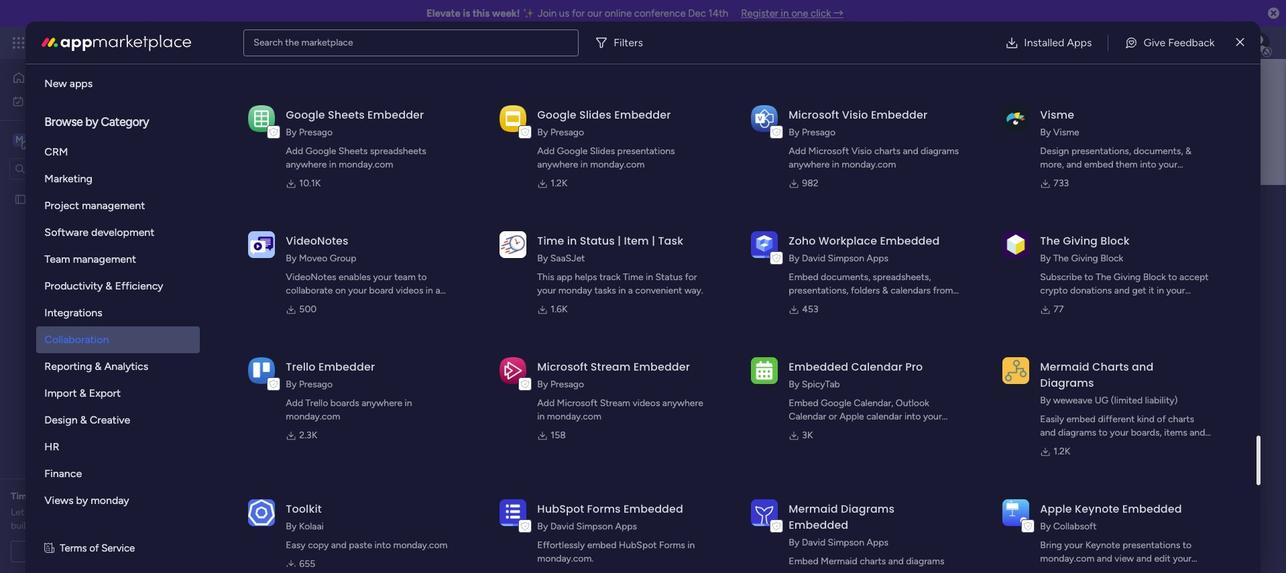 Task type: describe. For each thing, give the bounding box(es) containing it.
add for trello embedder
[[286, 398, 303, 409]]

dashboards
[[302, 303, 351, 314]]

them
[[1116, 159, 1138, 170]]

time inside this app helps track time in status for your monday tasks in a convenient way.
[[623, 272, 643, 283]]

help button
[[1172, 535, 1219, 557]]

diagrams inside easily embed different kind of charts and diagrams to your boards, items and workdocs!
[[1058, 427, 1096, 439]]

embed inside embed mermaid charts and diagrams within your monday.com boards, ite
[[789, 556, 819, 567]]

schedule a meeting
[[44, 546, 127, 557]]

Search in workspace field
[[28, 161, 112, 176]]

workplace inside the zoho workplace embedded by david simpson apps
[[819, 233, 877, 249]]

monday.com right paste
[[393, 540, 448, 551]]

keynote inside apple keynote embedded by collabsoft
[[1075, 502, 1120, 517]]

mermaid charts and diagrams by weweave ug (limited liability)
[[1040, 359, 1178, 406]]

0 vertical spatial review
[[92, 491, 121, 502]]

m
[[15, 134, 23, 145]]

add for google slides embedder
[[537, 146, 555, 157]]

into for visme
[[1140, 159, 1156, 170]]

notifications image
[[1051, 36, 1064, 50]]

apple inside embed google calendar, outlook calendar or apple calendar into your items, boards and widgets
[[840, 411, 864, 422]]

2 vertical spatial of
[[89, 543, 99, 555]]

google inside google slides embedder by presago
[[537, 107, 577, 123]]

embed google calendar, outlook calendar or apple calendar into your items, boards and widgets
[[789, 398, 942, 436]]

→
[[834, 7, 844, 19]]

14th
[[709, 7, 728, 19]]

add for google sheets embedder
[[286, 146, 303, 157]]

creative
[[90, 414, 130, 426]]

apps for workplace
[[867, 253, 889, 264]]

by inside toolkit by kolaai
[[286, 521, 297, 532]]

anywhere inside add trello boards anywhere in monday.com
[[362, 398, 402, 409]]

monday.com inside 'bring your keynote presentations to monday.com and view and edit your slides without leaving monday!'
[[1040, 553, 1095, 565]]

0 horizontal spatial workspace
[[57, 133, 110, 146]]

embed inside design presentations, documents, & more, and embed them into your monday.com boards & docs
[[1084, 159, 1114, 170]]

1 vertical spatial visme
[[1053, 127, 1079, 138]]

slides inside google slides embedder by presago
[[579, 107, 612, 123]]

search
[[254, 37, 283, 48]]

2 vertical spatial monday
[[91, 494, 129, 507]]

public board image
[[14, 193, 27, 206]]

giving inside subscribe to the giving block to accept crypto donations and get it in your monday.com board.
[[1114, 272, 1141, 283]]

charts
[[1092, 359, 1129, 375]]

microsoft inside microsoft visio embedder by presago
[[789, 107, 839, 123]]

in inside add microsoft visio charts and diagrams anywhere in monday.com
[[832, 159, 840, 170]]

feedback
[[1168, 36, 1215, 49]]

simpson for workplace
[[828, 253, 864, 264]]

dapulse x slim image
[[1236, 35, 1244, 51]]

stream inside the add microsoft stream videos anywhere in monday.com
[[600, 398, 630, 409]]

let
[[11, 507, 24, 518]]

embed for zoho
[[789, 272, 819, 283]]

in inside add google sheets spreadsheets anywhere in monday.com
[[329, 159, 337, 170]]

kolaai
[[299, 521, 324, 532]]

simpson for forms
[[576, 521, 613, 532]]

google for google slides embedder
[[557, 146, 588, 157]]

items,
[[789, 424, 815, 436]]

1 horizontal spatial this
[[473, 7, 490, 19]]

browse
[[45, 115, 83, 129]]

crypto
[[1040, 285, 1068, 296]]

embedded inside the zoho workplace embedded by david simpson apps
[[880, 233, 940, 249]]

a inside button
[[85, 546, 90, 557]]

software
[[45, 226, 89, 239]]

in inside add trello boards anywhere in monday.com
[[405, 398, 412, 409]]

zoho inside embed documents, spreadsheets, presentations, folders & calendars from zoho workplace
[[789, 298, 811, 310]]

monday.com inside design presentations, documents, & more, and embed them into your monday.com boards & docs
[[1040, 172, 1095, 184]]

by inside apple keynote embedded by collabsoft
[[1040, 521, 1051, 532]]

more,
[[1040, 159, 1064, 170]]

easy copy and paste into monday.com
[[286, 540, 448, 551]]

views
[[45, 494, 74, 507]]

sheets inside add google sheets spreadsheets anywhere in monday.com
[[339, 146, 368, 157]]

time for an expert review let our experts review what you've built so far. free of charge
[[11, 491, 157, 532]]

time in status | item | task by saasjet
[[537, 233, 683, 264]]

by inside the zoho workplace embedded by david simpson apps
[[789, 253, 800, 264]]

work for monday
[[108, 35, 132, 50]]

733
[[1054, 178, 1069, 189]]

liability)
[[1145, 395, 1178, 406]]

dec
[[688, 7, 706, 19]]

service
[[101, 543, 135, 555]]

home
[[31, 72, 56, 83]]

by inside visme by visme
[[1040, 127, 1051, 138]]

forms inside hubspot forms embedded by david simpson apps
[[587, 502, 621, 517]]

1 vertical spatial giving
[[1071, 253, 1098, 264]]

your up board
[[373, 272, 392, 283]]

work for my
[[45, 95, 65, 106]]

calendars
[[891, 285, 931, 296]]

and inside embed mermaid charts and diagrams within your monday.com boards, ite
[[888, 556, 904, 567]]

for for us
[[572, 7, 585, 19]]

monday.com inside add trello boards anywhere in monday.com
[[286, 411, 340, 422]]

see
[[235, 37, 251, 48]]

monday.com inside the add microsoft stream videos anywhere in monday.com
[[547, 411, 601, 422]]

hubspot inside effortlessly embed hubspot forms in monday.com.
[[619, 540, 657, 551]]

toolkit by kolaai
[[286, 502, 324, 532]]

anywhere for google sheets embedder
[[286, 159, 327, 170]]

category
[[101, 115, 149, 129]]

main
[[31, 133, 54, 146]]

slides inside add google slides presentations anywhere in monday.com
[[590, 146, 615, 157]]

add microsoft visio charts and diagrams anywhere in monday.com
[[789, 146, 959, 170]]

2 | from the left
[[652, 233, 655, 249]]

visio inside microsoft visio embedder by presago
[[842, 107, 868, 123]]

your inside easily embed different kind of charts and diagrams to your boards, items and workdocs!
[[1110, 427, 1129, 439]]

home button
[[8, 67, 144, 89]]

1.2k for by
[[551, 178, 568, 189]]

in inside the add microsoft stream videos anywhere in monday.com
[[537, 411, 545, 422]]

mermaid inside embed mermaid charts and diagrams within your monday.com boards, ite
[[821, 556, 858, 567]]

presago for microsoft stream embedder
[[550, 379, 584, 390]]

elevate is this week! ✨ join us for our online conference dec 14th
[[426, 7, 728, 19]]

design & creative
[[45, 414, 130, 426]]

bring your keynote presentations to monday.com and view and edit your slides without leaving monday!
[[1040, 540, 1192, 573]]

search everything image
[[1172, 36, 1186, 50]]

charge
[[91, 520, 120, 532]]

google for google sheets embedder
[[306, 146, 336, 157]]

monday.com inside embed mermaid charts and diagrams within your monday.com boards, ite
[[838, 569, 892, 573]]

development
[[91, 226, 154, 239]]

boards and dashboards you visited recently in this workspace
[[253, 303, 510, 314]]

schedule
[[44, 546, 83, 557]]

moveo
[[299, 253, 328, 264]]

1.6k
[[551, 304, 568, 315]]

your inside design presentations, documents, & more, and embed them into your monday.com boards & docs
[[1159, 159, 1177, 170]]

design for design presentations, documents, & more, and embed them into your monday.com boards & docs
[[1040, 146, 1069, 157]]

select product image
[[12, 36, 25, 50]]

videos inside the "videonotes enables your team to collaborate on your board videos in a new and efficient way."
[[396, 285, 423, 296]]

by inside embedded calendar pro by spicytab
[[789, 379, 800, 390]]

help image
[[1202, 36, 1215, 50]]

in inside subscribe to the giving block to accept crypto donations and get it in your monday.com board.
[[1157, 285, 1164, 296]]

diagrams inside mermaid charts and diagrams by weweave ug (limited liability)
[[1040, 376, 1094, 391]]

embedded for apple keynote embedded
[[1122, 502, 1182, 517]]

analytics
[[104, 360, 148, 373]]

inbox image
[[1080, 36, 1094, 50]]

crm
[[45, 146, 68, 158]]

add trello boards anywhere in monday.com
[[286, 398, 412, 422]]

0 vertical spatial boards
[[253, 303, 282, 314]]

collaboration
[[45, 333, 109, 346]]

0 vertical spatial the
[[1040, 233, 1060, 249]]

you
[[353, 303, 368, 314]]

your down enables
[[348, 285, 367, 296]]

by inside google sheets embedder by presago
[[286, 127, 297, 138]]

import
[[45, 387, 77, 400]]

videonotes for videonotes by moveo group
[[286, 233, 349, 249]]

documents, inside design presentations, documents, & more, and embed them into your monday.com boards & docs
[[1134, 146, 1183, 157]]

microsoft visio embedder by presago
[[789, 107, 928, 138]]

easily
[[1040, 414, 1064, 425]]

1.2k for diagrams
[[1054, 446, 1071, 457]]

new
[[45, 77, 67, 90]]

a inside the "videonotes enables your team to collaborate on your board videos in a new and efficient way."
[[435, 285, 440, 296]]

join
[[538, 7, 557, 19]]

embed for hubspot forms embedded
[[587, 540, 617, 551]]

anywhere inside add microsoft visio charts and diagrams anywhere in monday.com
[[789, 159, 830, 170]]

register in one click → link
[[741, 7, 844, 19]]

1 horizontal spatial our
[[587, 7, 602, 19]]

boards, inside embed mermaid charts and diagrams within your monday.com boards, ite
[[895, 569, 925, 573]]

your inside this app helps track time in status for your monday tasks in a convenient way.
[[537, 285, 556, 296]]

monday.com.
[[537, 553, 594, 565]]

installed apps button
[[995, 29, 1103, 56]]

calendar inside embedded calendar pro by spicytab
[[851, 359, 903, 375]]

plans
[[253, 37, 275, 48]]

2 vertical spatial into
[[375, 540, 391, 551]]

status inside the time in status | item | task by saasjet
[[580, 233, 615, 249]]

to inside 'bring your keynote presentations to monday.com and view and edit your slides without leaving monday!'
[[1183, 540, 1192, 551]]

integrations
[[45, 306, 102, 319]]

forms inside effortlessly embed hubspot forms in monday.com.
[[659, 540, 685, 551]]

10.1k
[[299, 178, 321, 189]]

invite members image
[[1110, 36, 1123, 50]]

hr
[[45, 441, 59, 453]]

recent boards
[[253, 270, 323, 283]]

presentations for google slides embedder
[[617, 146, 675, 157]]

calendar inside embed google calendar, outlook calendar or apple calendar into your items, boards and widgets
[[789, 411, 826, 422]]

within
[[789, 569, 815, 573]]

efficient
[[324, 298, 359, 310]]

reporting
[[45, 360, 92, 373]]

export
[[89, 387, 121, 400]]

stream inside microsoft stream embedder by presago
[[591, 359, 631, 375]]

1 vertical spatial this
[[447, 303, 463, 314]]

charts inside easily embed different kind of charts and diagrams to your boards, items and workdocs!
[[1168, 414, 1194, 425]]

microsoft inside microsoft stream embedder by presago
[[537, 359, 588, 375]]

helps
[[575, 272, 597, 283]]

158
[[551, 430, 566, 441]]

my work
[[30, 95, 65, 106]]

presago inside trello embedder by presago
[[299, 379, 333, 390]]

77
[[1054, 304, 1064, 315]]

boards inside add trello boards anywhere in monday.com
[[330, 398, 359, 409]]

tasks
[[595, 285, 616, 296]]

is
[[463, 7, 470, 19]]

keynote inside 'bring your keynote presentations to monday.com and view and edit your slides without leaving monday!'
[[1085, 540, 1120, 551]]

search the marketplace
[[254, 37, 353, 48]]

convenient
[[635, 285, 682, 296]]

1 vertical spatial review
[[76, 507, 104, 518]]

spreadsheets
[[370, 146, 426, 157]]

embedder for google slides embedder
[[614, 107, 671, 123]]

0 vertical spatial giving
[[1063, 233, 1098, 249]]

your down collabsoft at the right
[[1064, 540, 1083, 551]]

apps image
[[1139, 36, 1153, 50]]

mermaid diagrams embedded by david simpson apps
[[789, 502, 895, 549]]

1 vertical spatial boards
[[290, 270, 323, 283]]

embedded inside embedded calendar pro by spicytab
[[789, 359, 849, 375]]

and inside the "videonotes enables your team to collaborate on your board videos in a new and efficient way."
[[306, 298, 321, 310]]

give feedback
[[1144, 36, 1215, 49]]

in inside effortlessly embed hubspot forms in monday.com.
[[688, 540, 695, 551]]

apps
[[70, 77, 93, 90]]

status inside this app helps track time in status for your monday tasks in a convenient way.
[[656, 272, 683, 283]]

embedded for mermaid diagrams embedded
[[789, 518, 849, 533]]

schedule a meeting button
[[11, 541, 160, 563]]

to inside easily embed different kind of charts and diagrams to your boards, items and workdocs!
[[1099, 427, 1108, 439]]

embedded calendar pro by spicytab
[[789, 359, 923, 390]]

1 | from the left
[[618, 233, 621, 249]]

boards inside embed google calendar, outlook calendar or apple calendar into your items, boards and widgets
[[817, 424, 846, 436]]

effortlessly
[[537, 540, 585, 551]]

hubspot inside hubspot forms embedded by david simpson apps
[[537, 502, 584, 517]]

weweave
[[1053, 395, 1093, 406]]

management for project management
[[82, 199, 145, 212]]

embedder inside trello embedder by presago
[[318, 359, 375, 375]]



Task type: vqa. For each thing, say whether or not it's contained in the screenshot.


Task type: locate. For each thing, give the bounding box(es) containing it.
permissions
[[400, 270, 457, 283]]

google inside add google slides presentations anywhere in monday.com
[[557, 146, 588, 157]]

monday.com inside add google slides presentations anywhere in monday.com
[[590, 159, 645, 170]]

recent
[[253, 270, 287, 283]]

editor's choice
[[45, 50, 115, 63]]

apple right or
[[840, 411, 864, 422]]

None field
[[331, 191, 1232, 219]]

on
[[335, 285, 346, 296]]

0 horizontal spatial presentations,
[[789, 285, 849, 296]]

project
[[45, 199, 79, 212]]

0 vertical spatial videos
[[396, 285, 423, 296]]

1 horizontal spatial workspace
[[465, 303, 510, 314]]

videos inside the add microsoft stream videos anywhere in monday.com
[[633, 398, 660, 409]]

1 horizontal spatial |
[[652, 233, 655, 249]]

time for review
[[11, 491, 32, 502]]

2 horizontal spatial a
[[628, 285, 633, 296]]

monday.com down microsoft visio embedder by presago
[[842, 159, 896, 170]]

add up 2.3k
[[286, 398, 303, 409]]

&
[[1186, 146, 1192, 157], [1128, 172, 1134, 184], [106, 280, 112, 292], [882, 285, 888, 296], [95, 360, 102, 373], [79, 387, 86, 400], [80, 414, 87, 426]]

status up convenient
[[656, 272, 683, 283]]

2 zoho from the top
[[789, 298, 811, 310]]

diagrams up weweave
[[1040, 376, 1094, 391]]

embed down spicytab
[[789, 398, 819, 409]]

add google sheets spreadsheets anywhere in monday.com
[[286, 146, 426, 170]]

embedder up add trello boards anywhere in monday.com
[[318, 359, 375, 375]]

monday.com inside subscribe to the giving block to accept crypto donations and get it in your monday.com board.
[[1040, 298, 1095, 310]]

1 vertical spatial documents,
[[821, 272, 871, 283]]

0 vertical spatial boards
[[1097, 172, 1126, 184]]

embedder inside google sheets embedder by presago
[[368, 107, 424, 123]]

0 horizontal spatial boards
[[290, 270, 323, 283]]

simpson up embed mermaid charts and diagrams within your monday.com boards, ite
[[828, 537, 864, 549]]

0 horizontal spatial boards
[[253, 303, 282, 314]]

2 embed from the top
[[789, 398, 819, 409]]

into inside embed google calendar, outlook calendar or apple calendar into your items, boards and widgets
[[905, 411, 921, 422]]

embed for mermaid charts and diagrams
[[1067, 414, 1096, 425]]

embedder for google sheets embedder
[[368, 107, 424, 123]]

your down accept
[[1167, 285, 1185, 296]]

0 horizontal spatial videos
[[396, 285, 423, 296]]

anywhere inside the add microsoft stream videos anywhere in monday.com
[[662, 398, 703, 409]]

subscribe to the giving block to accept crypto donations and get it in your monday.com board.
[[1040, 272, 1209, 310]]

us
[[559, 7, 569, 19]]

by inside the videonotes by moveo group
[[286, 253, 297, 264]]

2 vertical spatial charts
[[860, 556, 886, 567]]

0 vertical spatial stream
[[591, 359, 631, 375]]

subscribe
[[1040, 272, 1082, 283]]

1.2k down add google slides presentations anywhere in monday.com
[[551, 178, 568, 189]]

monday.com inside add microsoft visio charts and diagrams anywhere in monday.com
[[842, 159, 896, 170]]

and inside embed google calendar, outlook calendar or apple calendar into your items, boards and widgets
[[848, 424, 864, 436]]

monday.com down google slides embedder by presago
[[590, 159, 645, 170]]

david for zoho
[[802, 253, 826, 264]]

calendar up items,
[[789, 411, 826, 422]]

embedded for hubspot forms embedded
[[624, 502, 683, 517]]

embed for embedded
[[789, 398, 819, 409]]

your down different
[[1110, 427, 1129, 439]]

embedded inside apple keynote embedded by collabsoft
[[1122, 502, 1182, 517]]

1 horizontal spatial documents,
[[1134, 146, 1183, 157]]

by inside hubspot forms embedded by david simpson apps
[[537, 521, 548, 532]]

monday.com down mermaid diagrams embedded by david simpson apps
[[838, 569, 892, 573]]

collabsoft
[[1053, 521, 1097, 532]]

1 horizontal spatial 1.2k
[[1054, 446, 1071, 457]]

time right track
[[623, 272, 643, 283]]

google up add google sheets spreadsheets anywhere in monday.com
[[286, 107, 325, 123]]

add inside add google slides presentations anywhere in monday.com
[[537, 146, 555, 157]]

presago up add trello boards anywhere in monday.com
[[299, 379, 333, 390]]

google inside google sheets embedder by presago
[[286, 107, 325, 123]]

charts inside embed mermaid charts and diagrams within your monday.com boards, ite
[[860, 556, 886, 567]]

presago for microsoft visio embedder
[[802, 127, 836, 138]]

hubspot
[[537, 502, 584, 517], [619, 540, 657, 551]]

stream
[[591, 359, 631, 375], [600, 398, 630, 409]]

into up the docs
[[1140, 159, 1156, 170]]

2 vertical spatial embed
[[587, 540, 617, 551]]

calendar
[[866, 411, 902, 422]]

embedded inside mermaid diagrams embedded by david simpson apps
[[789, 518, 849, 533]]

1 horizontal spatial calendar
[[851, 359, 903, 375]]

apps up embed mermaid charts and diagrams within your monday.com boards, ite
[[867, 537, 889, 549]]

monday.com down "more,"
[[1040, 172, 1095, 184]]

boards left new
[[253, 303, 282, 314]]

0 horizontal spatial |
[[618, 233, 621, 249]]

0 vertical spatial embed
[[1084, 159, 1114, 170]]

diagrams
[[1040, 376, 1094, 391], [841, 502, 895, 517]]

2 vertical spatial the
[[1096, 272, 1111, 283]]

management
[[135, 35, 208, 50], [82, 199, 145, 212], [73, 253, 136, 266]]

1 horizontal spatial time
[[537, 233, 564, 249]]

embed inside embed google calendar, outlook calendar or apple calendar into your items, boards and widgets
[[789, 398, 819, 409]]

this right the recently on the bottom left
[[447, 303, 463, 314]]

design up "more,"
[[1040, 146, 1069, 157]]

anywhere for microsoft stream embedder
[[662, 398, 703, 409]]

1 vertical spatial the
[[1053, 253, 1069, 264]]

sheets
[[328, 107, 365, 123], [339, 146, 368, 157]]

3 embed from the top
[[789, 556, 819, 567]]

videos down the team
[[396, 285, 423, 296]]

1 horizontal spatial work
[[108, 35, 132, 50]]

1 vertical spatial work
[[45, 95, 65, 106]]

presentations, up "them"
[[1072, 146, 1131, 157]]

widgets
[[866, 424, 901, 436]]

way. inside this app helps track time in status for your monday tasks in a convenient way.
[[685, 285, 703, 296]]

by inside the giving block by the giving block
[[1040, 253, 1051, 264]]

monday.com down crypto
[[1040, 298, 1095, 310]]

by inside the time in status | item | task by saasjet
[[537, 253, 548, 264]]

0 vertical spatial management
[[135, 35, 208, 50]]

mermaid inside mermaid charts and diagrams by weweave ug (limited liability)
[[1040, 359, 1090, 375]]

add inside the add microsoft stream videos anywhere in monday.com
[[537, 398, 555, 409]]

2 vertical spatial boards
[[330, 398, 359, 409]]

our inside 'time for an expert review let our experts review what you've built so far. free of charge'
[[27, 507, 40, 518]]

elevate
[[426, 7, 461, 19]]

add inside add google sheets spreadsheets anywhere in monday.com
[[286, 146, 303, 157]]

and inside subscribe to the giving block to accept crypto donations and get it in your monday.com board.
[[1114, 285, 1130, 296]]

trello inside add trello boards anywhere in monday.com
[[306, 398, 328, 409]]

monday.com down the spreadsheets
[[339, 159, 393, 170]]

by right views
[[76, 494, 88, 507]]

1 embed from the top
[[789, 272, 819, 283]]

2 videonotes from the top
[[286, 272, 336, 283]]

workspace image
[[13, 132, 26, 147]]

your right within
[[817, 569, 836, 573]]

0 vertical spatial this
[[473, 7, 490, 19]]

0 vertical spatial visme
[[1040, 107, 1074, 123]]

boards, inside easily embed different kind of charts and diagrams to your boards, items and workdocs!
[[1131, 427, 1162, 439]]

apps inside the zoho workplace embedded by david simpson apps
[[867, 253, 889, 264]]

1 horizontal spatial boards
[[330, 398, 359, 409]]

trello
[[286, 359, 316, 375], [306, 398, 328, 409]]

| left item
[[618, 233, 621, 249]]

1 vertical spatial sheets
[[339, 146, 368, 157]]

1 horizontal spatial way.
[[685, 285, 703, 296]]

workplace up folders
[[819, 233, 877, 249]]

videonotes enables your team to collaborate on your board videos in a new and efficient way.
[[286, 272, 440, 310]]

1 vertical spatial embed
[[789, 398, 819, 409]]

work up home "button"
[[108, 35, 132, 50]]

simpson up effortlessly embed hubspot forms in monday.com.
[[576, 521, 613, 532]]

monday.com up without
[[1040, 553, 1095, 565]]

monday.com up 2.3k
[[286, 411, 340, 422]]

new apps
[[45, 77, 93, 90]]

by for views
[[76, 494, 88, 507]]

help
[[1184, 539, 1208, 553]]

terms
[[60, 543, 87, 555]]

by inside google slides embedder by presago
[[537, 127, 548, 138]]

diagrams inside add microsoft visio charts and diagrams anywhere in monday.com
[[921, 146, 959, 157]]

1 vertical spatial forms
[[659, 540, 685, 551]]

this right is
[[473, 7, 490, 19]]

visio up add microsoft visio charts and diagrams anywhere in monday.com
[[842, 107, 868, 123]]

presago for google slides embedder
[[550, 127, 584, 138]]

diagrams inside mermaid diagrams embedded by david simpson apps
[[841, 502, 895, 517]]

your down the this
[[537, 285, 556, 296]]

0 horizontal spatial way.
[[361, 298, 380, 310]]

filters button
[[590, 29, 654, 56]]

in inside the time in status | item | task by saasjet
[[567, 233, 577, 249]]

embedder for microsoft visio embedder
[[871, 107, 928, 123]]

google down google slides embedder by presago
[[557, 146, 588, 157]]

0 vertical spatial slides
[[579, 107, 612, 123]]

trello down trello embedder by presago on the bottom left of the page
[[306, 398, 328, 409]]

trello inside trello embedder by presago
[[286, 359, 316, 375]]

you've
[[130, 507, 157, 518]]

0 vertical spatial zoho
[[789, 233, 816, 249]]

by inside microsoft stream embedder by presago
[[537, 379, 548, 390]]

boards,
[[1131, 427, 1162, 439], [895, 569, 925, 573]]

1 vertical spatial keynote
[[1085, 540, 1120, 551]]

documents, up the docs
[[1134, 146, 1183, 157]]

keynote up view
[[1085, 540, 1120, 551]]

documents,
[[1134, 146, 1183, 157], [821, 272, 871, 283]]

1 horizontal spatial apple
[[1040, 502, 1072, 517]]

0 vertical spatial simpson
[[828, 253, 864, 264]]

leaving
[[1101, 567, 1131, 573]]

presago inside google slides embedder by presago
[[550, 127, 584, 138]]

without
[[1066, 567, 1099, 573]]

items
[[1164, 427, 1187, 439]]

monday.com up 158 at left bottom
[[547, 411, 601, 422]]

0 vertical spatial trello
[[286, 359, 316, 375]]

microsoft inside the add microsoft stream videos anywhere in monday.com
[[557, 398, 598, 409]]

0 horizontal spatial time
[[11, 491, 32, 502]]

trello down '500'
[[286, 359, 316, 375]]

1 vertical spatial david
[[550, 521, 574, 532]]

efficiency
[[115, 280, 163, 292]]

monday!
[[1133, 567, 1170, 573]]

0 vertical spatial of
[[1157, 414, 1166, 425]]

a inside this app helps track time in status for your monday tasks in a convenient way.
[[628, 285, 633, 296]]

your down outlook
[[923, 411, 942, 422]]

apps for diagrams
[[867, 537, 889, 549]]

marketplace
[[301, 37, 353, 48]]

our up so
[[27, 507, 40, 518]]

visio inside add microsoft visio charts and diagrams anywhere in monday.com
[[851, 146, 872, 157]]

zoho inside the zoho workplace embedded by david simpson apps
[[789, 233, 816, 249]]

stream up the add microsoft stream videos anywhere in monday.com on the bottom of the page
[[591, 359, 631, 375]]

an
[[49, 491, 59, 502]]

design
[[1040, 146, 1069, 157], [45, 414, 78, 426]]

2 vertical spatial diagrams
[[906, 556, 945, 567]]

terms of use image
[[45, 541, 54, 556]]

monday inside this app helps track time in status for your monday tasks in a convenient way.
[[558, 285, 592, 296]]

1 horizontal spatial diagrams
[[1040, 376, 1094, 391]]

add for microsoft stream embedder
[[537, 398, 555, 409]]

1 vertical spatial of
[[80, 520, 89, 532]]

meeting
[[92, 546, 127, 557]]

david up effortlessly
[[550, 521, 574, 532]]

keynote up collabsoft at the right
[[1075, 502, 1120, 517]]

0 horizontal spatial diagrams
[[841, 502, 895, 517]]

slides
[[579, 107, 612, 123], [590, 146, 615, 157]]

monday down 'app'
[[558, 285, 592, 296]]

time
[[537, 233, 564, 249], [623, 272, 643, 283], [11, 491, 32, 502]]

1 vertical spatial diagrams
[[1058, 427, 1096, 439]]

stream down microsoft stream embedder by presago
[[600, 398, 630, 409]]

1 videonotes from the top
[[286, 233, 349, 249]]

0 vertical spatial our
[[587, 7, 602, 19]]

boards down "them"
[[1097, 172, 1126, 184]]

presago up add google sheets spreadsheets anywhere in monday.com
[[299, 127, 333, 138]]

embedded up edit at the bottom of page
[[1122, 502, 1182, 517]]

655
[[299, 559, 315, 570]]

1 vertical spatial videos
[[633, 398, 660, 409]]

embedded inside hubspot forms embedded by david simpson apps
[[624, 502, 683, 517]]

presago
[[299, 127, 333, 138], [550, 127, 584, 138], [802, 127, 836, 138], [299, 379, 333, 390], [550, 379, 584, 390]]

1 vertical spatial way.
[[361, 298, 380, 310]]

bring
[[1040, 540, 1062, 551]]

mermaid for charts
[[1040, 359, 1090, 375]]

add google slides presentations anywhere in monday.com
[[537, 146, 675, 170]]

1 vertical spatial slides
[[590, 146, 615, 157]]

0 horizontal spatial for
[[34, 491, 47, 502]]

your inside embed google calendar, outlook calendar or apple calendar into your items, boards and widgets
[[923, 411, 942, 422]]

1 vertical spatial charts
[[1168, 414, 1194, 425]]

easily embed different kind of charts and diagrams to your boards, items and workdocs!
[[1040, 414, 1205, 452]]

by inside microsoft visio embedder by presago
[[789, 127, 800, 138]]

0 horizontal spatial design
[[45, 414, 78, 426]]

1 vertical spatial boards,
[[895, 569, 925, 573]]

3k
[[802, 430, 813, 441]]

embedded up effortlessly embed hubspot forms in monday.com.
[[624, 502, 683, 517]]

0 horizontal spatial calendar
[[789, 411, 826, 422]]

apple inside apple keynote embedded by collabsoft
[[1040, 502, 1072, 517]]

presentations up edit at the bottom of page
[[1123, 540, 1180, 551]]

embedder inside microsoft visio embedder by presago
[[871, 107, 928, 123]]

1 horizontal spatial hubspot
[[619, 540, 657, 551]]

add up 982
[[789, 146, 806, 157]]

anywhere for google slides embedder
[[537, 159, 578, 170]]

work down "new"
[[45, 95, 65, 106]]

presentations for apple keynote embedded
[[1123, 540, 1180, 551]]

presago up add google slides presentations anywhere in monday.com
[[550, 127, 584, 138]]

embed up within
[[789, 556, 819, 567]]

500
[[299, 304, 317, 315]]

management for team management
[[73, 253, 136, 266]]

slides down google slides embedder by presago
[[590, 146, 615, 157]]

sheets down google sheets embedder by presago
[[339, 146, 368, 157]]

google up or
[[821, 398, 852, 409]]

copy
[[308, 540, 329, 551]]

anywhere inside add google slides presentations anywhere in monday.com
[[537, 159, 578, 170]]

embedded up spicytab
[[789, 359, 849, 375]]

test list box
[[0, 185, 171, 392]]

1 vertical spatial apple
[[1040, 502, 1072, 517]]

of inside 'time for an expert review let our experts review what you've built so far. free of charge'
[[80, 520, 89, 532]]

installed apps
[[1024, 36, 1092, 49]]

0 vertical spatial david
[[802, 253, 826, 264]]

work inside button
[[45, 95, 65, 106]]

david for mermaid
[[802, 537, 826, 549]]

installed
[[1024, 36, 1064, 49]]

software development
[[45, 226, 154, 239]]

sheets inside google sheets embedder by presago
[[328, 107, 365, 123]]

boards down trello embedder by presago on the bottom left of the page
[[330, 398, 359, 409]]

1 vertical spatial presentations,
[[789, 285, 849, 296]]

presago inside google sheets embedder by presago
[[299, 127, 333, 138]]

1 vertical spatial design
[[45, 414, 78, 426]]

google for embedded calendar pro
[[821, 398, 852, 409]]

monday up home "button"
[[60, 35, 106, 50]]

apps for forms
[[615, 521, 637, 532]]

to inside the "videonotes enables your team to collaborate on your board videos in a new and efficient way."
[[418, 272, 427, 283]]

charts inside add microsoft visio charts and diagrams anywhere in monday.com
[[874, 146, 901, 157]]

status up saasjet
[[580, 233, 615, 249]]

for for status
[[685, 272, 697, 283]]

1 vertical spatial boards
[[817, 424, 846, 436]]

documents, up folders
[[821, 272, 871, 283]]

embedder inside google slides embedder by presago
[[614, 107, 671, 123]]

1 vertical spatial mermaid
[[789, 502, 838, 517]]

anywhere inside add google sheets spreadsheets anywhere in monday.com
[[286, 159, 327, 170]]

presentations, inside design presentations, documents, & more, and embed them into your monday.com boards & docs
[[1072, 146, 1131, 157]]

add down google slides embedder by presago
[[537, 146, 555, 157]]

| right item
[[652, 233, 655, 249]]

visio down microsoft visio embedder by presago
[[851, 146, 872, 157]]

view
[[1115, 553, 1134, 565]]

simpson
[[828, 253, 864, 264], [576, 521, 613, 532], [828, 537, 864, 549]]

google inside embed google calendar, outlook calendar or apple calendar into your items, boards and widgets
[[821, 398, 852, 409]]

for inside 'time for an expert review let our experts review what you've built so far. free of charge'
[[34, 491, 47, 502]]

apple
[[840, 411, 864, 422], [1040, 502, 1072, 517]]

presentations down google slides embedder by presago
[[617, 146, 675, 157]]

what
[[106, 507, 127, 518]]

embedder for microsoft stream embedder
[[634, 359, 690, 375]]

charts down mermaid diagrams embedded by david simpson apps
[[860, 556, 886, 567]]

add up 10.1k
[[286, 146, 303, 157]]

from
[[933, 285, 953, 296]]

presentations,
[[1072, 146, 1131, 157], [789, 285, 849, 296]]

time for item
[[537, 233, 564, 249]]

so
[[32, 520, 41, 532]]

paste
[[349, 540, 372, 551]]

block
[[1101, 233, 1130, 249], [1101, 253, 1124, 264], [1143, 272, 1166, 283]]

2 vertical spatial for
[[34, 491, 47, 502]]

embedder up add microsoft visio charts and diagrams anywhere in monday.com
[[871, 107, 928, 123]]

keynote
[[1075, 502, 1120, 517], [1085, 540, 1120, 551]]

by inside mermaid diagrams embedded by david simpson apps
[[789, 537, 800, 549]]

0 vertical spatial monday
[[60, 35, 106, 50]]

test
[[32, 193, 49, 205]]

presentations, inside embed documents, spreadsheets, presentations, folders & calendars from zoho workplace
[[789, 285, 849, 296]]

edit
[[1154, 553, 1171, 565]]

add up 158 at left bottom
[[537, 398, 555, 409]]

editor's
[[45, 50, 81, 63]]

2 vertical spatial time
[[11, 491, 32, 502]]

embed inside effortlessly embed hubspot forms in monday.com.
[[587, 540, 617, 551]]

way. inside the "videonotes enables your team to collaborate on your board videos in a new and efficient way."
[[361, 298, 380, 310]]

filters
[[614, 36, 643, 49]]

diagrams inside embed mermaid charts and diagrams within your monday.com boards, ite
[[906, 556, 945, 567]]

your down help at right
[[1173, 553, 1192, 565]]

1 horizontal spatial presentations,
[[1072, 146, 1131, 157]]

add
[[286, 146, 303, 157], [537, 146, 555, 157], [789, 146, 806, 157], [286, 398, 303, 409], [537, 398, 555, 409]]

workspace selection element
[[13, 132, 112, 149]]

option
[[0, 187, 171, 190]]

presago for google sheets embedder
[[299, 127, 333, 138]]

apps right notifications icon
[[1067, 36, 1092, 49]]

mermaid up within
[[789, 502, 838, 517]]

0 vertical spatial workspace
[[57, 133, 110, 146]]

1 vertical spatial workspace
[[465, 303, 510, 314]]

apps inside hubspot forms embedded by david simpson apps
[[615, 521, 637, 532]]

0 horizontal spatial of
[[80, 520, 89, 532]]

simpson for diagrams
[[828, 537, 864, 549]]

embed inside embed documents, spreadsheets, presentations, folders & calendars from zoho workplace
[[789, 272, 819, 283]]

status
[[580, 233, 615, 249], [656, 272, 683, 283]]

in inside add google slides presentations anywhere in monday.com
[[581, 159, 588, 170]]

1 vertical spatial by
[[76, 494, 88, 507]]

0 vertical spatial block
[[1101, 233, 1130, 249]]

and inside design presentations, documents, & more, and embed them into your monday.com boards & docs
[[1066, 159, 1082, 170]]

apps marketplace image
[[42, 35, 191, 51]]

the inside subscribe to the giving block to accept crypto donations and get it in your monday.com board.
[[1096, 272, 1111, 283]]

2 horizontal spatial into
[[1140, 159, 1156, 170]]

by for browse
[[85, 115, 98, 129]]

1 zoho from the top
[[789, 233, 816, 249]]

presentations, up 453
[[789, 285, 849, 296]]

0 horizontal spatial work
[[45, 95, 65, 106]]

workplace inside embed documents, spreadsheets, presentations, folders & calendars from zoho workplace
[[813, 298, 858, 310]]

1 vertical spatial embed
[[1067, 414, 1096, 425]]

embed left "them"
[[1084, 159, 1114, 170]]

brad klo image
[[1249, 32, 1270, 54]]

0 horizontal spatial apple
[[840, 411, 864, 422]]

design down "import"
[[45, 414, 78, 426]]

0 vertical spatial forms
[[587, 502, 621, 517]]

hubspot up effortlessly
[[537, 502, 584, 517]]

2 vertical spatial embed
[[789, 556, 819, 567]]

0 horizontal spatial our
[[27, 507, 40, 518]]

simpson inside hubspot forms embedded by david simpson apps
[[576, 521, 613, 532]]

2 vertical spatial david
[[802, 537, 826, 549]]

0 vertical spatial diagrams
[[1040, 376, 1094, 391]]

mermaid up weweave
[[1040, 359, 1090, 375]]

one
[[791, 7, 808, 19]]

apps up effortlessly embed hubspot forms in monday.com.
[[615, 521, 637, 532]]

diagrams up embed mermaid charts and diagrams within your monday.com boards, ite
[[841, 502, 895, 517]]

videonotes up moveo
[[286, 233, 349, 249]]

0 vertical spatial presentations
[[617, 146, 675, 157]]

design for design & creative
[[45, 414, 78, 426]]

charts up items
[[1168, 414, 1194, 425]]

toolkit
[[286, 502, 322, 517]]

way.
[[685, 285, 703, 296], [361, 298, 380, 310]]

time up saasjet
[[537, 233, 564, 249]]

embedded up spreadsheets,
[[880, 233, 940, 249]]

my work button
[[8, 90, 144, 112]]

by
[[85, 115, 98, 129], [76, 494, 88, 507]]

way. right convenient
[[685, 285, 703, 296]]

into inside design presentations, documents, & more, and embed them into your monday.com boards & docs
[[1140, 159, 1156, 170]]

embedder inside microsoft stream embedder by presago
[[634, 359, 690, 375]]

our left 'online'
[[587, 7, 602, 19]]

boards inside design presentations, documents, & more, and embed them into your monday.com boards & docs
[[1097, 172, 1126, 184]]

folders
[[851, 285, 880, 296]]

0 vertical spatial presentations,
[[1072, 146, 1131, 157]]

google inside add google sheets spreadsheets anywhere in monday.com
[[306, 146, 336, 157]]

design presentations, documents, & more, and embed them into your monday.com boards & docs
[[1040, 146, 1192, 184]]

0 vertical spatial boards,
[[1131, 427, 1162, 439]]

2 horizontal spatial time
[[623, 272, 643, 283]]

mermaid down mermaid diagrams embedded by david simpson apps
[[821, 556, 858, 567]]

2 vertical spatial management
[[73, 253, 136, 266]]

effortlessly embed hubspot forms in monday.com.
[[537, 540, 695, 565]]

visited
[[371, 303, 399, 314]]

embed up 453
[[789, 272, 819, 283]]

videonotes for videonotes enables your team to collaborate on your board videos in a new and efficient way.
[[286, 272, 336, 283]]

review up charge
[[76, 507, 104, 518]]

1 vertical spatial block
[[1101, 253, 1124, 264]]

embedder up the add microsoft stream videos anywhere in monday.com on the bottom of the page
[[634, 359, 690, 375]]

block inside subscribe to the giving block to accept crypto donations and get it in your monday.com board.
[[1143, 272, 1166, 283]]

0 vertical spatial status
[[580, 233, 615, 249]]

add for microsoft visio embedder
[[789, 146, 806, 157]]

2 vertical spatial giving
[[1114, 272, 1141, 283]]

and inside add microsoft visio charts and diagrams anywhere in monday.com
[[903, 146, 918, 157]]

into for pro
[[905, 411, 921, 422]]

0 vertical spatial way.
[[685, 285, 703, 296]]

finance
[[45, 467, 82, 480]]

app logo image
[[248, 105, 275, 132], [500, 105, 527, 132], [751, 105, 778, 132], [1003, 105, 1030, 132], [248, 231, 275, 258], [500, 231, 527, 258], [751, 231, 778, 258], [1003, 231, 1030, 258], [248, 357, 275, 384], [751, 357, 778, 384], [1003, 357, 1030, 384], [500, 357, 527, 384], [248, 499, 275, 526], [500, 499, 527, 526], [751, 499, 778, 526], [1003, 499, 1030, 526]]

videos
[[396, 285, 423, 296], [633, 398, 660, 409]]

calendar up calendar,
[[851, 359, 903, 375]]

0 horizontal spatial a
[[85, 546, 90, 557]]

david for hubspot
[[550, 521, 574, 532]]

0 vertical spatial workplace
[[819, 233, 877, 249]]

embedded up within
[[789, 518, 849, 533]]

0 horizontal spatial hubspot
[[537, 502, 584, 517]]

mermaid for diagrams
[[789, 502, 838, 517]]

mermaid inside mermaid diagrams embedded by david simpson apps
[[789, 502, 838, 517]]

outlook
[[896, 398, 929, 409]]

different
[[1098, 414, 1135, 425]]



